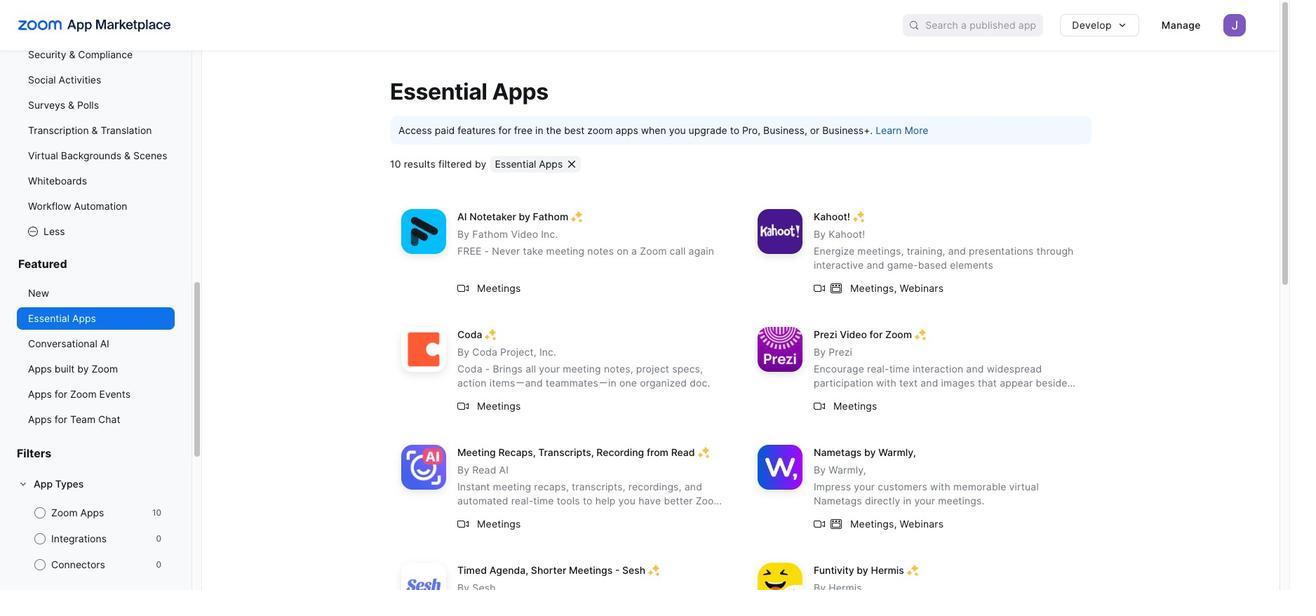 Task type: describe. For each thing, give the bounding box(es) containing it.
elements
[[950, 259, 993, 271]]

social activities
[[28, 74, 101, 86]]

customers
[[878, 481, 928, 493]]

participation
[[814, 377, 874, 389]]

events
[[99, 388, 131, 400]]

call
[[670, 245, 686, 257]]

1 vertical spatial coda
[[472, 346, 497, 358]]

game-
[[887, 259, 918, 271]]

& for security
[[69, 48, 75, 60]]

whiteboards link
[[17, 170, 175, 192]]

time inside by prezi encourage real-time interaction and widespread participation with text and images that appear beside you
[[889, 363, 910, 375]]

meeting inside by coda project, inc. coda - brings all your meeting notes, project specs, action itemsーand teammatesーin one organized doc.
[[563, 363, 601, 375]]

virtual backgrounds & scenes link
[[17, 145, 175, 167]]

meetings right shorter
[[569, 564, 613, 576]]

0 vertical spatial kahoot!
[[814, 211, 850, 223]]

organized
[[640, 377, 687, 389]]

webinars for directly
[[900, 518, 944, 530]]

0 vertical spatial you
[[669, 124, 686, 136]]

meetings for free
[[477, 282, 521, 294]]

security & compliance link
[[17, 43, 175, 66]]

webinars for elements
[[900, 282, 944, 294]]

you inside the by read ai instant meeting recaps, transcripts, recordings, and automated real-time tools to help you have better zoom meetings.
[[619, 495, 636, 507]]

zoom
[[587, 124, 613, 136]]

virtual
[[28, 149, 58, 161]]

appear
[[1000, 377, 1033, 389]]

for left team
[[55, 413, 67, 425]]

0 for integrations
[[156, 533, 161, 544]]

again
[[689, 245, 714, 257]]

surveys
[[28, 99, 65, 111]]

brings
[[493, 363, 523, 375]]

prezi video for zoom
[[814, 329, 912, 341]]

upgrade
[[689, 124, 727, 136]]

doc.
[[690, 377, 710, 389]]

features
[[458, 124, 496, 136]]

by right the filtered
[[475, 158, 487, 170]]

essential for essential apps link
[[28, 312, 69, 324]]

all
[[526, 363, 536, 375]]

with inside nametags by warmly, by warmly, impress your customers with memorable virtual nametags directly in your meetings.
[[930, 481, 951, 493]]

apps down new link
[[72, 312, 96, 324]]

scenes
[[133, 149, 167, 161]]

funtivity
[[814, 564, 854, 576]]

notetaker
[[470, 211, 516, 223]]

when
[[641, 124, 666, 136]]

0 vertical spatial prezi
[[814, 329, 837, 341]]

new
[[28, 287, 49, 299]]

2 nametags from the top
[[814, 495, 862, 507]]

project
[[636, 363, 669, 375]]

by right notetaker on the left of the page
[[519, 211, 530, 223]]

free
[[457, 245, 482, 257]]

or
[[810, 124, 820, 136]]

develop
[[1072, 19, 1112, 31]]

recaps,
[[534, 481, 569, 493]]

in inside nametags by warmly, by warmly, impress your customers with memorable virtual nametags directly in your meetings.
[[903, 495, 912, 507]]

for up the participation
[[870, 329, 883, 341]]

and down meetings,
[[867, 259, 884, 271]]

- for coda
[[485, 363, 490, 375]]

by inside nametags by warmly, by warmly, impress your customers with memorable virtual nametags directly in your meetings.
[[864, 446, 876, 458]]

funtivity by hermis
[[814, 564, 904, 576]]

real- inside by prezi encourage real-time interaction and widespread participation with text and images that appear beside you
[[867, 363, 889, 375]]

ai inside the by read ai instant meeting recaps, transcripts, recordings, and automated real-time tools to help you have better zoom meetings.
[[499, 464, 509, 476]]

hermis
[[871, 564, 904, 576]]

meetings for time
[[834, 400, 877, 412]]

search a published app element
[[903, 14, 1043, 36]]

automated
[[457, 495, 508, 507]]

specs,
[[672, 363, 703, 375]]

manage
[[1162, 19, 1201, 31]]

inc. for coda project, inc.
[[539, 346, 556, 358]]

apps
[[616, 124, 638, 136]]

team
[[70, 413, 96, 425]]

by for by read ai instant meeting recaps, transcripts, recordings, and automated real-time tools to help you have better zoom meetings.
[[457, 464, 470, 476]]

backgrounds
[[61, 149, 121, 161]]

surveys & polls link
[[17, 94, 175, 116]]

interactive
[[814, 259, 864, 271]]

integrations
[[51, 533, 107, 544]]

apps for zoom events link
[[17, 383, 175, 406]]

meeting recaps, transcripts, recording from read
[[457, 446, 695, 458]]

transcription & translation
[[28, 124, 152, 136]]

essential for essential apps button
[[495, 158, 536, 170]]

filtered
[[438, 158, 472, 170]]

zoom apps
[[51, 507, 104, 518]]

meetings. inside nametags by warmly, by warmly, impress your customers with memorable virtual nametags directly in your meetings.
[[938, 495, 985, 507]]

zoom down "conversational ai" link
[[92, 363, 118, 375]]

results
[[404, 158, 436, 170]]

10 results filtered by
[[390, 158, 487, 170]]

better
[[664, 495, 693, 507]]

meetings,
[[858, 245, 904, 257]]

app types button
[[17, 473, 175, 495]]

business+.
[[822, 124, 873, 136]]

by inside "link"
[[857, 564, 868, 576]]

& for surveys
[[68, 99, 74, 111]]

based
[[918, 259, 947, 271]]

inc. for fathom video inc.
[[541, 228, 558, 240]]

by fathom video inc. free - never take meeting notes on a zoom call again
[[457, 228, 714, 257]]

and up that
[[966, 363, 984, 375]]

featured button
[[17, 257, 175, 282]]

transcription & translation link
[[17, 119, 175, 142]]

apps up "filters"
[[28, 413, 52, 425]]

training,
[[907, 245, 946, 257]]

translation
[[101, 124, 152, 136]]

apps built by zoom
[[28, 363, 118, 375]]

10 for 10 results filtered by
[[390, 158, 401, 170]]

1 nametags from the top
[[814, 446, 862, 458]]

apps for team chat
[[28, 413, 120, 425]]

zoom up team
[[70, 388, 97, 400]]

notes,
[[604, 363, 633, 375]]

learn more link
[[876, 124, 928, 136]]

prezi inside by prezi encourage real-time interaction and widespread participation with text and images that appear beside you
[[829, 346, 852, 358]]

transcripts,
[[572, 481, 626, 493]]

meeting inside by fathom video inc. free - never take meeting notes on a zoom call again
[[546, 245, 585, 257]]

apps left built
[[28, 363, 52, 375]]

2 vertical spatial coda
[[457, 363, 483, 375]]

app types
[[34, 478, 84, 490]]

apps down the app types dropdown button
[[80, 507, 104, 518]]

by kahoot! energize meetings, training, and presentations through interactive and game-based elements
[[814, 228, 1074, 271]]

itemsーand
[[489, 377, 543, 389]]

encourage
[[814, 363, 864, 375]]

meetings for coda
[[477, 400, 521, 412]]

the
[[546, 124, 561, 136]]

your inside by coda project, inc. coda - brings all your meeting notes, project specs, action itemsーand teammatesーin one organized doc.
[[539, 363, 560, 375]]

2 vertical spatial -
[[615, 564, 620, 576]]

to for tools
[[583, 495, 593, 507]]

types
[[55, 478, 84, 490]]

built
[[55, 363, 75, 375]]

beside
[[1036, 377, 1068, 389]]

on
[[617, 245, 629, 257]]

free
[[514, 124, 533, 136]]

virtual
[[1009, 481, 1039, 493]]

0 horizontal spatial warmly,
[[829, 464, 866, 476]]

chat
[[98, 413, 120, 425]]

compliance
[[78, 48, 133, 60]]

transcription
[[28, 124, 89, 136]]

workflow automation link
[[17, 195, 175, 217]]

by prezi encourage real-time interaction and widespread participation with text and images that appear beside you
[[814, 346, 1068, 403]]

shorter
[[531, 564, 566, 576]]

pro,
[[742, 124, 761, 136]]

instant
[[457, 481, 490, 493]]

meetings, for based
[[850, 282, 897, 294]]

zoom inside the by read ai instant meeting recaps, transcripts, recordings, and automated real-time tools to help you have better zoom meetings.
[[696, 495, 723, 507]]

energize
[[814, 245, 855, 257]]

meetings for meeting
[[477, 518, 521, 530]]

time inside the by read ai instant meeting recaps, transcripts, recordings, and automated real-time tools to help you have better zoom meetings.
[[533, 495, 554, 507]]



Task type: locate. For each thing, give the bounding box(es) containing it.
by inside by kahoot! energize meetings, training, and presentations through interactive and game-based elements
[[814, 228, 826, 240]]

zoom
[[640, 245, 667, 257], [885, 329, 912, 341], [92, 363, 118, 375], [70, 388, 97, 400], [696, 495, 723, 507], [51, 507, 78, 518]]

for left free
[[499, 124, 511, 136]]

zoom inside by fathom video inc. free - never take meeting notes on a zoom call again
[[640, 245, 667, 257]]

whiteboards
[[28, 175, 87, 187]]

meetings.
[[938, 495, 985, 507], [457, 509, 504, 521]]

virtual backgrounds & scenes
[[28, 149, 167, 161]]

your right all
[[539, 363, 560, 375]]

1 vertical spatial to
[[583, 495, 593, 507]]

1 vertical spatial in
[[903, 495, 912, 507]]

2 horizontal spatial you
[[814, 391, 831, 403]]

by read ai instant meeting recaps, transcripts, recordings, and automated real-time tools to help you have better zoom meetings.
[[457, 464, 723, 521]]

less
[[43, 225, 65, 237]]

recordings,
[[628, 481, 682, 493]]

meetings, webinars down directly at the right of page
[[850, 518, 944, 530]]

1 vertical spatial with
[[930, 481, 951, 493]]

1 horizontal spatial real-
[[867, 363, 889, 375]]

inc. right "project,"
[[539, 346, 556, 358]]

ai down essential apps link
[[100, 337, 109, 349]]

memorable
[[954, 481, 1006, 493]]

with inside by prezi encourage real-time interaction and widespread participation with text and images that appear beside you
[[876, 377, 897, 389]]

access
[[399, 124, 432, 136]]

1 vertical spatial 0
[[156, 559, 161, 570]]

1 horizontal spatial essential
[[390, 78, 487, 105]]

with
[[876, 377, 897, 389], [930, 481, 951, 493]]

notes
[[587, 245, 614, 257]]

ai notetaker by fathom
[[457, 211, 569, 223]]

essential down new
[[28, 312, 69, 324]]

0 horizontal spatial your
[[539, 363, 560, 375]]

meeting
[[457, 446, 496, 458]]

& for transcription
[[92, 124, 98, 136]]

you down the participation
[[814, 391, 831, 403]]

2 0 from the top
[[156, 559, 161, 570]]

read inside the by read ai instant meeting recaps, transcripts, recordings, and automated real-time tools to help you have better zoom meetings.
[[472, 464, 496, 476]]

Search text field
[[926, 15, 1043, 35]]

2 horizontal spatial ai
[[499, 464, 509, 476]]

real- right automated
[[511, 495, 533, 507]]

1 0 from the top
[[156, 533, 161, 544]]

by for by fathom video inc. free - never take meeting notes on a zoom call again
[[457, 228, 470, 240]]

action
[[457, 377, 487, 389]]

ai left notetaker on the left of the page
[[457, 211, 467, 223]]

1 horizontal spatial with
[[930, 481, 951, 493]]

by inside by coda project, inc. coda - brings all your meeting notes, project specs, action itemsーand teammatesーin one organized doc.
[[457, 346, 470, 358]]

prezi
[[814, 329, 837, 341], [829, 346, 852, 358]]

meeting up automated
[[493, 481, 531, 493]]

essential apps down free
[[495, 158, 563, 170]]

by right built
[[77, 363, 89, 375]]

1 vertical spatial meetings, webinars
[[850, 518, 944, 530]]

for
[[499, 124, 511, 136], [870, 329, 883, 341], [55, 388, 67, 400], [55, 413, 67, 425]]

time up text
[[889, 363, 910, 375]]

1 vertical spatial -
[[485, 363, 490, 375]]

widespread
[[987, 363, 1042, 375]]

tools
[[557, 495, 580, 507]]

0 vertical spatial coda
[[457, 329, 482, 341]]

essential apps up 'conversational'
[[28, 312, 96, 324]]

your up directly at the right of page
[[854, 481, 875, 493]]

and up better
[[685, 481, 702, 493]]

meetings down automated
[[477, 518, 521, 530]]

by up action
[[457, 346, 470, 358]]

meetings, down game-
[[850, 282, 897, 294]]

2 vertical spatial essential
[[28, 312, 69, 324]]

1 horizontal spatial 10
[[390, 158, 401, 170]]

0 vertical spatial ai
[[457, 211, 467, 223]]

directly
[[865, 495, 900, 507]]

images
[[941, 377, 975, 389]]

2 vertical spatial ai
[[499, 464, 509, 476]]

- inside by coda project, inc. coda - brings all your meeting notes, project specs, action itemsーand teammatesーin one organized doc.
[[485, 363, 490, 375]]

1 vertical spatial read
[[472, 464, 496, 476]]

inc.
[[541, 228, 558, 240], [539, 346, 556, 358]]

0 horizontal spatial video
[[511, 228, 538, 240]]

0 vertical spatial fathom
[[533, 211, 569, 223]]

zoom right better
[[696, 495, 723, 507]]

0 vertical spatial essential apps
[[390, 78, 549, 105]]

by up encourage
[[814, 346, 826, 358]]

1 webinars from the top
[[900, 282, 944, 294]]

1 vertical spatial real-
[[511, 495, 533, 507]]

more
[[905, 124, 928, 136]]

apps down apps built by zoom
[[28, 388, 52, 400]]

you right help
[[619, 495, 636, 507]]

1 vertical spatial warmly,
[[829, 464, 866, 476]]

meetings, for nametags
[[850, 518, 897, 530]]

security
[[28, 48, 66, 60]]

1 horizontal spatial ai
[[457, 211, 467, 223]]

by for by prezi encourage real-time interaction and widespread participation with text and images that appear beside you
[[814, 346, 826, 358]]

by up directly at the right of page
[[864, 446, 876, 458]]

0 vertical spatial webinars
[[900, 282, 944, 294]]

essential inside button
[[495, 158, 536, 170]]

by inside by prezi encourage real-time interaction and widespread participation with text and images that appear beside you
[[814, 346, 826, 358]]

webinars down based
[[900, 282, 944, 294]]

to inside the by read ai instant meeting recaps, transcripts, recordings, and automated real-time tools to help you have better zoom meetings.
[[583, 495, 593, 507]]

video up encourage
[[840, 329, 867, 341]]

to
[[730, 124, 740, 136], [583, 495, 593, 507]]

by up energize
[[814, 228, 826, 240]]

workflow
[[28, 200, 71, 212]]

meeting
[[546, 245, 585, 257], [563, 363, 601, 375], [493, 481, 531, 493]]

fathom inside by fathom video inc. free - never take meeting notes on a zoom call again
[[472, 228, 508, 240]]

1 horizontal spatial you
[[669, 124, 686, 136]]

you right when
[[669, 124, 686, 136]]

0 horizontal spatial in
[[535, 124, 543, 136]]

video
[[511, 228, 538, 240], [840, 329, 867, 341]]

video up take
[[511, 228, 538, 240]]

apps
[[492, 78, 549, 105], [539, 158, 563, 170], [72, 312, 96, 324], [28, 363, 52, 375], [28, 388, 52, 400], [28, 413, 52, 425], [80, 507, 104, 518]]

& left scenes
[[124, 149, 131, 161]]

inc. inside by coda project, inc. coda - brings all your meeting notes, project specs, action itemsーand teammatesーin one organized doc.
[[539, 346, 556, 358]]

for down built
[[55, 388, 67, 400]]

to for upgrade
[[730, 124, 740, 136]]

to left help
[[583, 495, 593, 507]]

banner
[[0, 0, 1280, 51]]

1 vertical spatial time
[[533, 495, 554, 507]]

1 horizontal spatial read
[[671, 446, 695, 458]]

with left text
[[876, 377, 897, 389]]

2 vertical spatial meeting
[[493, 481, 531, 493]]

1 vertical spatial 10
[[152, 507, 161, 518]]

essential apps up "features"
[[390, 78, 549, 105]]

inc. up take
[[541, 228, 558, 240]]

10 left the results
[[390, 158, 401, 170]]

fathom
[[533, 211, 569, 223], [472, 228, 508, 240]]

1 vertical spatial kahoot!
[[829, 228, 865, 240]]

essential down free
[[495, 158, 536, 170]]

0 horizontal spatial real-
[[511, 495, 533, 507]]

meeting inside the by read ai instant meeting recaps, transcripts, recordings, and automated real-time tools to help you have better zoom meetings.
[[493, 481, 531, 493]]

2 meetings, from the top
[[850, 518, 897, 530]]

warmly, up customers
[[879, 446, 916, 458]]

meetings. down memorable on the right bottom
[[938, 495, 985, 507]]

access paid features for free in the best zoom apps when you upgrade to pro, business, or business+. learn more
[[399, 124, 928, 136]]

0 horizontal spatial fathom
[[472, 228, 508, 240]]

apps for zoom events
[[28, 388, 131, 400]]

1 vertical spatial fathom
[[472, 228, 508, 240]]

by up free
[[457, 228, 470, 240]]

by inside nametags by warmly, by warmly, impress your customers with memorable virtual nametags directly in your meetings.
[[814, 464, 826, 476]]

0 vertical spatial time
[[889, 363, 910, 375]]

2 vertical spatial essential apps
[[28, 312, 96, 324]]

banner containing develop
[[0, 0, 1280, 51]]

recaps,
[[498, 446, 536, 458]]

1 vertical spatial meetings,
[[850, 518, 897, 530]]

2 vertical spatial you
[[619, 495, 636, 507]]

from
[[647, 446, 669, 458]]

conversational ai link
[[17, 333, 175, 355]]

connectors
[[51, 558, 105, 570]]

1 vertical spatial ai
[[100, 337, 109, 349]]

10 for 10
[[152, 507, 161, 518]]

by up instant
[[457, 464, 470, 476]]

zoom down types
[[51, 507, 78, 518]]

0 horizontal spatial read
[[472, 464, 496, 476]]

meetings. inside the by read ai instant meeting recaps, transcripts, recordings, and automated real-time tools to help you have better zoom meetings.
[[457, 509, 504, 521]]

1 horizontal spatial warmly,
[[879, 446, 916, 458]]

1 vertical spatial video
[[840, 329, 867, 341]]

1 vertical spatial inc.
[[539, 346, 556, 358]]

0 vertical spatial -
[[485, 245, 489, 257]]

0 vertical spatial meeting
[[546, 245, 585, 257]]

with right customers
[[930, 481, 951, 493]]

read right from
[[671, 446, 695, 458]]

workflow automation
[[28, 200, 127, 212]]

0 horizontal spatial you
[[619, 495, 636, 507]]

timed
[[457, 564, 487, 576]]

by for by coda project, inc. coda - brings all your meeting notes, project specs, action itemsーand teammatesーin one organized doc.
[[457, 346, 470, 358]]

fathom down notetaker on the left of the page
[[472, 228, 508, 240]]

webinars down customers
[[900, 518, 944, 530]]

2 horizontal spatial essential
[[495, 158, 536, 170]]

business,
[[763, 124, 807, 136]]

real- up the participation
[[867, 363, 889, 375]]

10 down the app types dropdown button
[[152, 507, 161, 518]]

nametags down impress
[[814, 495, 862, 507]]

0 vertical spatial 0
[[156, 533, 161, 544]]

automation
[[74, 200, 127, 212]]

social
[[28, 74, 56, 86]]

0 vertical spatial read
[[671, 446, 695, 458]]

ai down recaps,
[[499, 464, 509, 476]]

1 vertical spatial webinars
[[900, 518, 944, 530]]

& down 'surveys & polls' link
[[92, 124, 98, 136]]

1 horizontal spatial video
[[840, 329, 867, 341]]

in left the
[[535, 124, 543, 136]]

apps inside button
[[539, 158, 563, 170]]

nametags by warmly, by warmly, impress your customers with memorable virtual nametags directly in your meetings.
[[814, 446, 1039, 507]]

essential up paid
[[390, 78, 487, 105]]

& right security
[[69, 48, 75, 60]]

1 vertical spatial meetings.
[[457, 509, 504, 521]]

1 horizontal spatial time
[[889, 363, 910, 375]]

manage button
[[1151, 14, 1212, 36]]

app
[[34, 478, 53, 490]]

meetings down never
[[477, 282, 521, 294]]

- left brings
[[485, 363, 490, 375]]

through
[[1037, 245, 1074, 257]]

1 vertical spatial essential
[[495, 158, 536, 170]]

new link
[[17, 282, 175, 304]]

interaction
[[913, 363, 963, 375]]

meetings, webinars for nametags
[[850, 518, 944, 530]]

meetings, webinars down game-
[[850, 282, 944, 294]]

0 vertical spatial 10
[[390, 158, 401, 170]]

0 vertical spatial your
[[539, 363, 560, 375]]

meeting up teammatesーin
[[563, 363, 601, 375]]

1 horizontal spatial fathom
[[533, 211, 569, 223]]

essential apps for essential apps link
[[28, 312, 96, 324]]

0 vertical spatial with
[[876, 377, 897, 389]]

- right free
[[485, 245, 489, 257]]

0 horizontal spatial ai
[[100, 337, 109, 349]]

2 horizontal spatial your
[[914, 495, 935, 507]]

apps down the
[[539, 158, 563, 170]]

take
[[523, 245, 543, 257]]

and up elements
[[948, 245, 966, 257]]

1 horizontal spatial to
[[730, 124, 740, 136]]

timed agenda, shorter meetings - sesh
[[457, 564, 646, 576]]

1 meetings, from the top
[[850, 282, 897, 294]]

1 vertical spatial essential apps
[[495, 158, 563, 170]]

timed agenda, shorter meetings - sesh link
[[393, 555, 732, 590]]

and down interaction
[[921, 377, 938, 389]]

funtivity by hermis link
[[749, 555, 1089, 590]]

0 horizontal spatial 10
[[152, 507, 161, 518]]

0 vertical spatial meetings.
[[938, 495, 985, 507]]

0 vertical spatial video
[[511, 228, 538, 240]]

presentations
[[969, 245, 1034, 257]]

0 horizontal spatial essential
[[28, 312, 69, 324]]

your down customers
[[914, 495, 935, 507]]

1 vertical spatial you
[[814, 391, 831, 403]]

by up impress
[[814, 464, 826, 476]]

by
[[475, 158, 487, 170], [519, 211, 530, 223], [77, 363, 89, 375], [864, 446, 876, 458], [857, 564, 868, 576]]

1 horizontal spatial meetings.
[[938, 495, 985, 507]]

1 horizontal spatial your
[[854, 481, 875, 493]]

time down recaps,
[[533, 495, 554, 507]]

zoom right a
[[640, 245, 667, 257]]

apps for team chat link
[[17, 408, 175, 431]]

agenda,
[[489, 564, 528, 576]]

0 vertical spatial in
[[535, 124, 543, 136]]

transcripts,
[[538, 446, 594, 458]]

to left pro, at the top
[[730, 124, 740, 136]]

0 horizontal spatial with
[[876, 377, 897, 389]]

- for free
[[485, 245, 489, 257]]

- left sesh
[[615, 564, 620, 576]]

a
[[632, 245, 637, 257]]

by inside by fathom video inc. free - never take meeting notes on a zoom call again
[[457, 228, 470, 240]]

1 vertical spatial nametags
[[814, 495, 862, 507]]

1 vertical spatial prezi
[[829, 346, 852, 358]]

0 vertical spatial to
[[730, 124, 740, 136]]

teammatesーin
[[546, 377, 617, 389]]

- inside by fathom video inc. free - never take meeting notes on a zoom call again
[[485, 245, 489, 257]]

0 horizontal spatial time
[[533, 495, 554, 507]]

have
[[639, 495, 661, 507]]

&
[[69, 48, 75, 60], [68, 99, 74, 111], [92, 124, 98, 136], [124, 149, 131, 161]]

0 vertical spatial nametags
[[814, 446, 862, 458]]

sesh
[[622, 564, 646, 576]]

2 meetings, webinars from the top
[[850, 518, 944, 530]]

zoom up text
[[885, 329, 912, 341]]

0 vertical spatial essential
[[390, 78, 487, 105]]

essential apps for essential apps button
[[495, 158, 563, 170]]

meetings, down directly at the right of page
[[850, 518, 897, 530]]

0 horizontal spatial to
[[583, 495, 593, 507]]

-
[[485, 245, 489, 257], [485, 363, 490, 375], [615, 564, 620, 576]]

nametags up impress
[[814, 446, 862, 458]]

read
[[671, 446, 695, 458], [472, 464, 496, 476]]

conversational
[[28, 337, 97, 349]]

meetings, webinars for based
[[850, 282, 944, 294]]

0 vertical spatial meetings, webinars
[[850, 282, 944, 294]]

essential apps inside button
[[495, 158, 563, 170]]

0 vertical spatial meetings,
[[850, 282, 897, 294]]

one
[[620, 377, 637, 389]]

meetings down itemsーand
[[477, 400, 521, 412]]

fathom up take
[[533, 211, 569, 223]]

0 vertical spatial warmly,
[[879, 446, 916, 458]]

real- inside the by read ai instant meeting recaps, transcripts, recordings, and automated real-time tools to help you have better zoom meetings.
[[511, 495, 533, 507]]

in down customers
[[903, 495, 912, 507]]

2 webinars from the top
[[900, 518, 944, 530]]

warmly,
[[879, 446, 916, 458], [829, 464, 866, 476]]

social activities link
[[17, 69, 175, 91]]

read down meeting
[[472, 464, 496, 476]]

help
[[595, 495, 616, 507]]

meeting right take
[[546, 245, 585, 257]]

warmly, up impress
[[829, 464, 866, 476]]

1 meetings, webinars from the top
[[850, 282, 944, 294]]

inc. inside by fathom video inc. free - never take meeting notes on a zoom call again
[[541, 228, 558, 240]]

& left 'polls'
[[68, 99, 74, 111]]

essential apps
[[390, 78, 549, 105], [495, 158, 563, 170], [28, 312, 96, 324]]

meetings. down automated
[[457, 509, 504, 521]]

0 horizontal spatial meetings.
[[457, 509, 504, 521]]

essential apps button
[[491, 156, 581, 173]]

0 vertical spatial inc.
[[541, 228, 558, 240]]

by inside the by read ai instant meeting recaps, transcripts, recordings, and automated real-time tools to help you have better zoom meetings.
[[457, 464, 470, 476]]

meetings down the participation
[[834, 400, 877, 412]]

you inside by prezi encourage real-time interaction and widespread participation with text and images that appear beside you
[[814, 391, 831, 403]]

by for by kahoot! energize meetings, training, and presentations through interactive and game-based elements
[[814, 228, 826, 240]]

by left "hermis"
[[857, 564, 868, 576]]

and inside the by read ai instant meeting recaps, transcripts, recordings, and automated real-time tools to help you have better zoom meetings.
[[685, 481, 702, 493]]

1 vertical spatial meeting
[[563, 363, 601, 375]]

0 for connectors
[[156, 559, 161, 570]]

kahoot! inside by kahoot! energize meetings, training, and presentations through interactive and game-based elements
[[829, 228, 865, 240]]

1 vertical spatial your
[[854, 481, 875, 493]]

0 vertical spatial real-
[[867, 363, 889, 375]]

video inside by fathom video inc. free - never take meeting notes on a zoom call again
[[511, 228, 538, 240]]

in
[[535, 124, 543, 136], [903, 495, 912, 507]]

1 horizontal spatial in
[[903, 495, 912, 507]]

essential apps link
[[17, 307, 175, 330]]

2 vertical spatial your
[[914, 495, 935, 507]]

apps up free
[[492, 78, 549, 105]]



Task type: vqa. For each thing, say whether or not it's contained in the screenshot.


